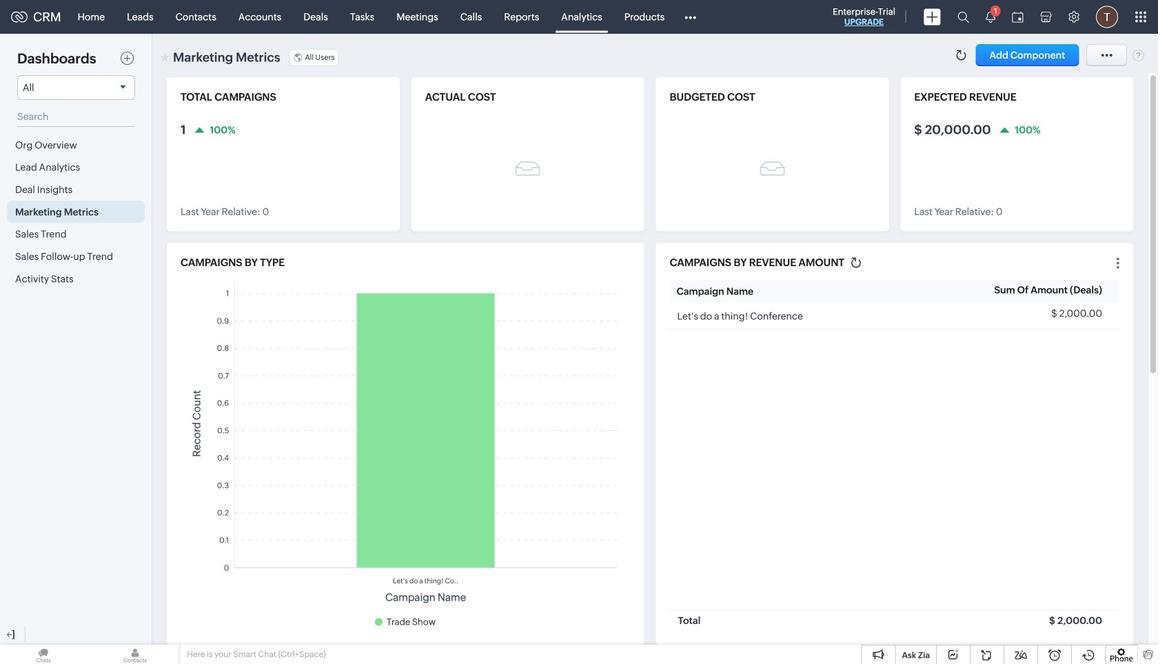 Task type: describe. For each thing, give the bounding box(es) containing it.
create menu image
[[924, 9, 941, 25]]

profile element
[[1088, 0, 1127, 33]]

logo image
[[11, 11, 28, 22]]

help image
[[1133, 49, 1145, 61]]

create menu element
[[916, 0, 950, 33]]

search element
[[950, 0, 978, 34]]



Task type: vqa. For each thing, say whether or not it's contained in the screenshot.
text field
no



Task type: locate. For each thing, give the bounding box(es) containing it.
signals element
[[978, 0, 1004, 34]]

profile image
[[1097, 6, 1119, 28]]

Other Modules field
[[676, 6, 706, 28]]

chats image
[[0, 645, 87, 664]]

Search text field
[[17, 107, 134, 127]]

None field
[[17, 75, 135, 100]]

None button
[[976, 44, 1080, 66]]

search image
[[958, 11, 970, 23]]

contacts image
[[92, 645, 179, 664]]

calendar image
[[1013, 11, 1024, 22]]



